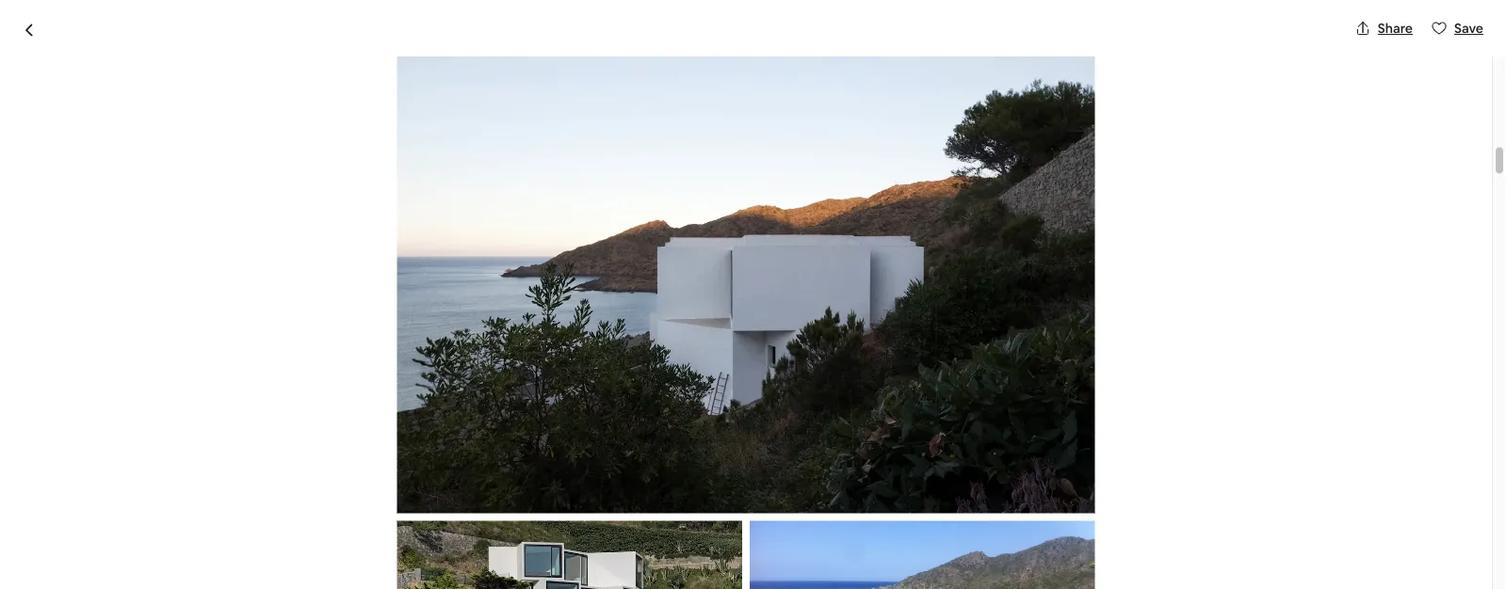 Task type: locate. For each thing, give the bounding box(es) containing it.
by geoff
[[413, 501, 498, 528]]

listing image 7 image
[[397, 46, 1095, 514], [397, 46, 1095, 514]]

sunflower house image 3 image
[[754, 333, 1010, 473]]

share
[[1378, 20, 1413, 37]]

de
[[403, 137, 419, 154]]

el
[[360, 137, 371, 154]]

$1,939
[[946, 526, 1008, 553]]

sunflower
[[219, 96, 335, 128]]

beds
[[399, 534, 434, 554]]

el port de la selva, catalonia, spain button
[[360, 134, 573, 156]]

dialog
[[0, 0, 1507, 590]]

catalonia,
[[474, 137, 536, 154]]

3
[[444, 534, 452, 554]]

spain
[[539, 137, 573, 154]]

listing image 8 image
[[397, 521, 742, 590], [397, 521, 742, 590]]

sunflower house image 1 image
[[219, 179, 746, 473]]

None search field
[[580, 15, 912, 60]]

entire
[[219, 501, 276, 528]]

listing image 9 image
[[750, 521, 1095, 590], [750, 521, 1095, 590]]

·
[[437, 534, 441, 554]]

learn more about the host, geoff. image
[[781, 503, 834, 556], [781, 503, 834, 556]]

share button
[[1348, 12, 1421, 44]]



Task type: vqa. For each thing, say whether or not it's contained in the screenshot.
guests on the top of page
no



Task type: describe. For each thing, give the bounding box(es) containing it.
entire home hosted by geoff 5 beds · 3 baths
[[219, 501, 498, 554]]

taxes
[[1022, 554, 1055, 571]]

port
[[374, 137, 400, 154]]

$1,939 total before taxes
[[946, 526, 1055, 571]]

5
[[388, 534, 396, 554]]

total
[[946, 554, 976, 571]]

baths
[[456, 534, 495, 554]]

hosted
[[340, 501, 409, 528]]

sunflower house el port de la selva, catalonia, spain
[[219, 96, 573, 154]]

la
[[422, 137, 432, 154]]

selva,
[[435, 137, 471, 154]]

home
[[280, 501, 336, 528]]

sunflower house image 2 image
[[754, 179, 1010, 326]]

dialog containing share
[[0, 0, 1507, 590]]

sunflower house image 5 image
[[1018, 333, 1274, 473]]

sunflower house image 4 image
[[1018, 179, 1274, 326]]

house
[[340, 96, 413, 128]]

before
[[979, 554, 1019, 571]]

save
[[1455, 20, 1484, 37]]

save button
[[1425, 12, 1492, 44]]



